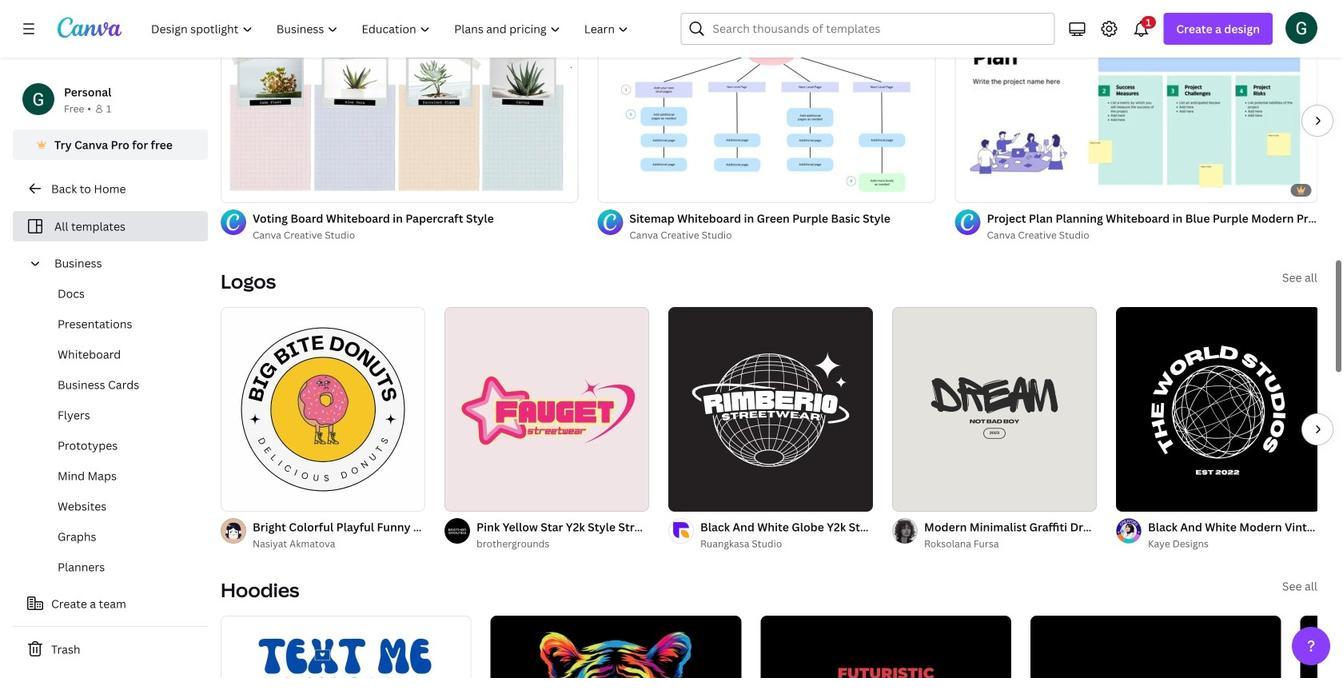 Task type: locate. For each thing, give the bounding box(es) containing it.
black and white globe y2k streetwear logo image
[[669, 307, 874, 512]]

blue cool hoodies image
[[221, 616, 472, 678]]

pink yellow star y2k style streetwear logo image
[[445, 307, 650, 512]]

top level navigation element
[[141, 13, 643, 45]]

None search field
[[681, 13, 1055, 45]]

black and white sport modern hoodie image
[[1031, 616, 1282, 678]]

greg robinson image
[[1286, 12, 1318, 44]]

black modern eternal hoodie image
[[1301, 616, 1344, 678]]



Task type: vqa. For each thing, say whether or not it's contained in the screenshot.
COLORFUL MODERN RAINBOW TIGER HOODIE image
yes



Task type: describe. For each thing, give the bounding box(es) containing it.
project plan planning whiteboard in blue purple modern professional style image
[[956, 0, 1319, 203]]

black and white modern vintage retro brand logo image
[[1117, 307, 1322, 512]]

black and red modern futuristic graphic hoodie image
[[761, 616, 1012, 678]]

voting board whiteboard in papercraft style image
[[221, 0, 579, 203]]

modern minimalist graffiti dream brand logo image
[[893, 307, 1098, 512]]

bright colorful playful funny donuts food circle logo image
[[221, 307, 426, 512]]

colorful modern rainbow tiger hoodie image
[[491, 616, 742, 678]]

sitemap whiteboard in green purple basic style image
[[598, 0, 936, 203]]

Search search field
[[713, 14, 1045, 44]]



